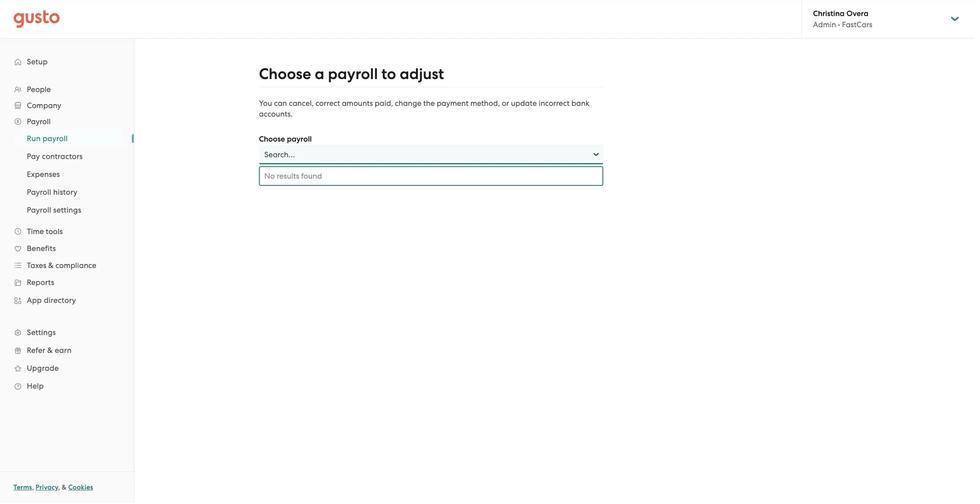 Task type: vqa. For each thing, say whether or not it's contained in the screenshot.
the right the until
no



Task type: describe. For each thing, give the bounding box(es) containing it.
setup
[[27, 57, 48, 66]]

payroll settings link
[[16, 202, 125, 218]]

refer & earn
[[27, 346, 72, 355]]

incorrect
[[539, 99, 570, 108]]

1 , from the left
[[32, 484, 34, 492]]

directory
[[44, 296, 76, 305]]

fastcars
[[843, 20, 873, 29]]

time tools button
[[9, 224, 125, 240]]

2 vertical spatial &
[[62, 484, 67, 492]]

run payroll
[[27, 134, 68, 143]]

settings
[[53, 206, 81, 215]]

refer & earn link
[[9, 343, 125, 359]]

payroll history
[[27, 188, 78, 197]]

accounts.
[[259, 110, 293, 119]]

bank
[[572, 99, 590, 108]]

taxes
[[27, 261, 46, 270]]

app directory
[[27, 296, 76, 305]]

choose a payroll to adjust
[[259, 65, 444, 83]]

method,
[[471, 99, 500, 108]]

or
[[502, 99, 509, 108]]

payroll for choose payroll
[[287, 135, 312, 144]]

time
[[27, 227, 44, 236]]

choose for choose a payroll to adjust
[[259, 65, 311, 83]]

payroll for run payroll
[[43, 134, 68, 143]]

payroll settings
[[27, 206, 81, 215]]

help link
[[9, 379, 125, 395]]

privacy link
[[36, 484, 58, 492]]

home image
[[13, 10, 60, 28]]

help
[[27, 382, 44, 391]]

pay
[[27, 152, 40, 161]]

pay contractors
[[27, 152, 83, 161]]

reports
[[27, 278, 54, 287]]

2 horizontal spatial payroll
[[328, 65, 378, 83]]

app
[[27, 296, 42, 305]]

payroll for payroll
[[27, 117, 51, 126]]

payroll button
[[9, 114, 125, 130]]

privacy
[[36, 484, 58, 492]]

payroll history link
[[16, 184, 125, 200]]

can
[[274, 99, 287, 108]]

search…
[[264, 150, 295, 159]]

cancel,
[[289, 99, 314, 108]]

terms link
[[13, 484, 32, 492]]

terms , privacy , & cookies
[[13, 484, 93, 492]]

results
[[277, 172, 299, 181]]

upgrade
[[27, 364, 59, 373]]

list containing people
[[0, 81, 134, 396]]

you
[[259, 99, 272, 108]]

company button
[[9, 98, 125, 114]]

cookies
[[68, 484, 93, 492]]

gusto navigation element
[[0, 38, 134, 410]]

you can cancel, correct amounts paid, change the payment method, or update incorrect bank accounts.
[[259, 99, 590, 119]]

expenses
[[27, 170, 60, 179]]

choose for choose payroll
[[259, 135, 285, 144]]



Task type: locate. For each thing, give the bounding box(es) containing it.
, left privacy link
[[32, 484, 34, 492]]

2 vertical spatial payroll
[[27, 206, 51, 215]]

0 vertical spatial payroll
[[27, 117, 51, 126]]

1 horizontal spatial payroll
[[287, 135, 312, 144]]

& left cookies button
[[62, 484, 67, 492]]

upgrade link
[[9, 361, 125, 377]]

payroll down company
[[27, 117, 51, 126]]

christina overa admin • fastcars
[[814, 9, 873, 29]]

payroll up the amounts
[[328, 65, 378, 83]]

pay contractors link
[[16, 149, 125, 165]]

cookies button
[[68, 483, 93, 494]]

2 choose from the top
[[259, 135, 285, 144]]

, left cookies button
[[58, 484, 60, 492]]

paid,
[[375, 99, 393, 108]]

benefits link
[[9, 241, 125, 257]]

2 list from the top
[[0, 130, 134, 219]]

choose up search… at left
[[259, 135, 285, 144]]

&
[[48, 261, 54, 270], [47, 346, 53, 355], [62, 484, 67, 492]]

1 vertical spatial payroll
[[27, 188, 51, 197]]

a
[[315, 65, 325, 83]]

payroll
[[328, 65, 378, 83], [43, 134, 68, 143], [287, 135, 312, 144]]

compliance
[[56, 261, 96, 270]]

choose
[[259, 65, 311, 83], [259, 135, 285, 144]]

3 payroll from the top
[[27, 206, 51, 215]]

,
[[32, 484, 34, 492], [58, 484, 60, 492]]

run payroll link
[[16, 131, 125, 147]]

found
[[301, 172, 322, 181]]

& for compliance
[[48, 261, 54, 270]]

taxes & compliance button
[[9, 258, 125, 274]]

1 payroll from the top
[[27, 117, 51, 126]]

correct
[[316, 99, 340, 108]]

payroll for payroll history
[[27, 188, 51, 197]]

choose up the can
[[259, 65, 311, 83]]

& right taxes at the left bottom of the page
[[48, 261, 54, 270]]

0 vertical spatial choose
[[259, 65, 311, 83]]

settings
[[27, 328, 56, 337]]

payroll up time
[[27, 206, 51, 215]]

earn
[[55, 346, 72, 355]]

benefits
[[27, 244, 56, 253]]

1 choose from the top
[[259, 65, 311, 83]]

payroll for payroll settings
[[27, 206, 51, 215]]

terms
[[13, 484, 32, 492]]

christina
[[814, 9, 845, 18]]

taxes & compliance
[[27, 261, 96, 270]]

list
[[0, 81, 134, 396], [0, 130, 134, 219]]

no results found
[[264, 172, 322, 181]]

2 , from the left
[[58, 484, 60, 492]]

choose payroll
[[259, 135, 312, 144]]

admin
[[814, 20, 837, 29]]

& left earn
[[47, 346, 53, 355]]

payroll
[[27, 117, 51, 126], [27, 188, 51, 197], [27, 206, 51, 215]]

time tools
[[27, 227, 63, 236]]

•
[[838, 20, 841, 29]]

payroll inside dropdown button
[[27, 117, 51, 126]]

1 horizontal spatial ,
[[58, 484, 60, 492]]

None field
[[264, 149, 267, 160]]

contractors
[[42, 152, 83, 161]]

company
[[27, 101, 61, 110]]

payroll inside run payroll link
[[43, 134, 68, 143]]

overa
[[847, 9, 869, 18]]

people
[[27, 85, 51, 94]]

1 vertical spatial choose
[[259, 135, 285, 144]]

change
[[395, 99, 422, 108]]

no
[[264, 172, 275, 181]]

reports link
[[9, 275, 125, 291]]

app directory link
[[9, 293, 125, 309]]

payroll up pay contractors
[[43, 134, 68, 143]]

0 horizontal spatial ,
[[32, 484, 34, 492]]

to
[[382, 65, 396, 83]]

expenses link
[[16, 166, 125, 183]]

adjust
[[400, 65, 444, 83]]

people button
[[9, 81, 125, 98]]

refer
[[27, 346, 45, 355]]

payroll up search… at left
[[287, 135, 312, 144]]

1 vertical spatial &
[[47, 346, 53, 355]]

& inside dropdown button
[[48, 261, 54, 270]]

0 vertical spatial &
[[48, 261, 54, 270]]

amounts
[[342, 99, 373, 108]]

setup link
[[9, 54, 125, 70]]

run
[[27, 134, 41, 143]]

tools
[[46, 227, 63, 236]]

2 payroll from the top
[[27, 188, 51, 197]]

list containing run payroll
[[0, 130, 134, 219]]

the
[[424, 99, 435, 108]]

payroll down 'expenses'
[[27, 188, 51, 197]]

1 list from the top
[[0, 81, 134, 396]]

settings link
[[9, 325, 125, 341]]

history
[[53, 188, 78, 197]]

payment
[[437, 99, 469, 108]]

& for earn
[[47, 346, 53, 355]]

update
[[511, 99, 537, 108]]

0 horizontal spatial payroll
[[43, 134, 68, 143]]



